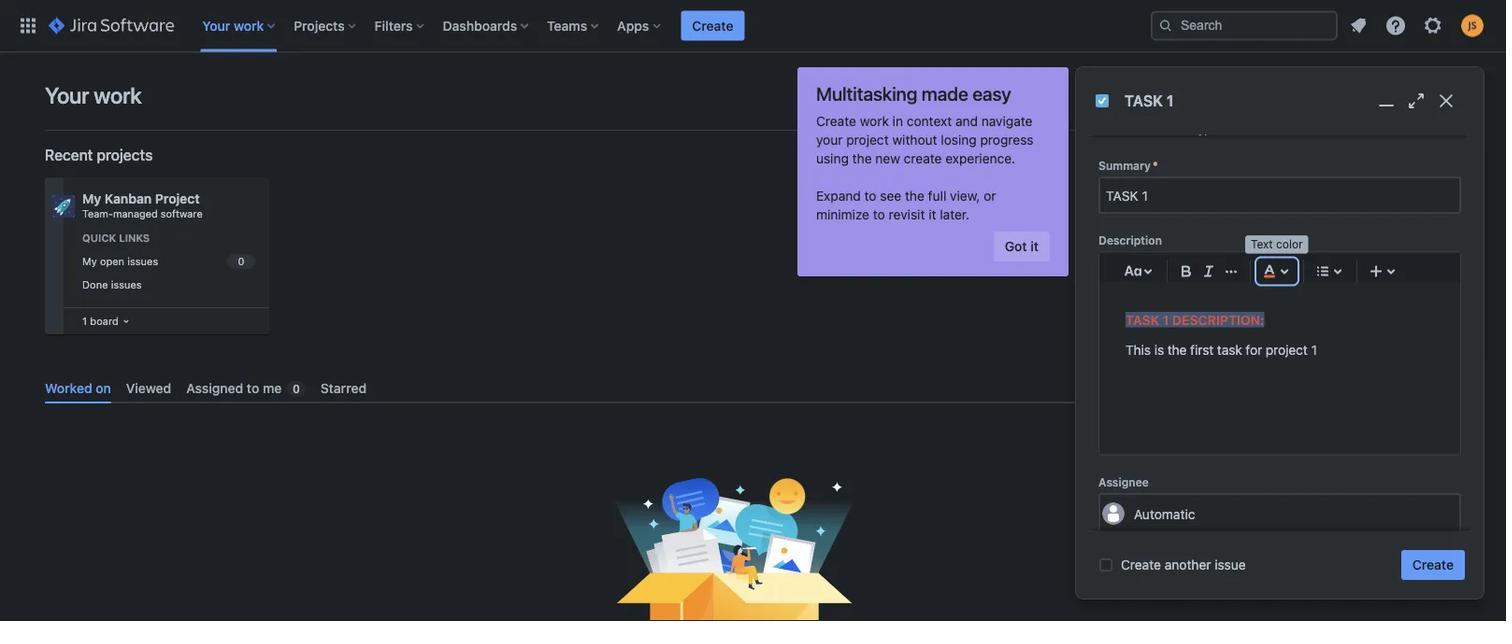 Task type: describe. For each thing, give the bounding box(es) containing it.
1 horizontal spatial it
[[1031, 239, 1039, 254]]

1 up is
[[1163, 313, 1169, 328]]

learn about issue types link
[[1099, 123, 1224, 136]]

teams button
[[542, 11, 606, 41]]

expand to see the full view, or minimize to revisit it later. got it
[[816, 188, 1039, 254]]

project inside description - main content area, start typing to enter text. text box
[[1266, 343, 1308, 358]]

my kanban project team-managed software
[[82, 191, 203, 220]]

apps button
[[612, 11, 668, 41]]

apps
[[617, 18, 649, 33]]

new
[[876, 151, 900, 166]]

assignee
[[1099, 477, 1149, 490]]

color
[[1276, 238, 1303, 251]]

summary
[[1099, 160, 1151, 173]]

viewed
[[126, 381, 171, 396]]

to for see
[[865, 188, 877, 204]]

go full screen image
[[1405, 90, 1428, 112]]

tab list containing worked on
[[37, 373, 1462, 404]]

my for open
[[82, 255, 97, 268]]

types
[[1195, 123, 1224, 136]]

0 horizontal spatial work
[[94, 82, 142, 108]]

done issues link
[[79, 274, 258, 295]]

full
[[928, 188, 947, 204]]

bold ⌘b image
[[1175, 261, 1198, 284]]

team-
[[82, 208, 113, 220]]

made
[[922, 82, 968, 104]]

using
[[816, 151, 849, 166]]

for
[[1246, 343, 1263, 358]]

in
[[893, 114, 903, 129]]

board image
[[119, 314, 133, 329]]

my for kanban
[[82, 191, 101, 207]]

projects
[[294, 18, 345, 33]]

0 vertical spatial issues
[[127, 255, 158, 268]]

description
[[1099, 235, 1162, 248]]

navigate
[[982, 114, 1033, 129]]

search image
[[1159, 18, 1174, 33]]

1 horizontal spatial create button
[[1402, 551, 1465, 581]]

is
[[1155, 343, 1164, 358]]

primary element
[[11, 0, 1151, 52]]

projects
[[97, 146, 153, 164]]

open
[[100, 255, 124, 268]]

your work inside popup button
[[202, 18, 264, 33]]

1 board button
[[79, 311, 133, 332]]

task
[[1217, 343, 1242, 358]]

losing
[[941, 132, 977, 148]]

this
[[1126, 343, 1151, 358]]

links
[[119, 232, 150, 245]]

multitasking made easy create work in context and navigate your project without losing progress using the new create experience.
[[816, 82, 1034, 166]]

or
[[984, 188, 996, 204]]

1 board
[[82, 315, 119, 327]]

your inside your work popup button
[[202, 18, 230, 33]]

and
[[956, 114, 978, 129]]

1 inside dropdown button
[[82, 315, 87, 327]]

quick
[[82, 232, 116, 245]]

task for task 1
[[1125, 92, 1163, 109]]

task 1 image
[[1095, 94, 1110, 108]]

progress
[[980, 132, 1034, 148]]

minimize
[[816, 207, 870, 223]]

starred
[[320, 381, 367, 396]]

done
[[82, 279, 108, 291]]

automatic
[[1134, 507, 1195, 523]]

my open issues link
[[79, 251, 258, 272]]

experience.
[[946, 151, 1016, 166]]

revisit
[[889, 207, 925, 223]]

done issues
[[82, 279, 142, 291]]

to for me
[[247, 381, 259, 396]]

software
[[161, 208, 203, 220]]

create button inside primary "element"
[[681, 11, 745, 41]]

Search field
[[1151, 11, 1338, 41]]

without
[[893, 132, 938, 148]]

summary *
[[1099, 160, 1158, 173]]

later.
[[940, 207, 970, 223]]

the inside expand to see the full view, or minimize to revisit it later. got it
[[905, 188, 925, 204]]

filters button
[[369, 11, 432, 41]]

kanban
[[105, 191, 152, 207]]

multitasking
[[816, 82, 918, 104]]

quick links
[[82, 232, 150, 245]]

about
[[1131, 123, 1161, 136]]

issue for another
[[1215, 558, 1246, 573]]

project inside multitasking made easy create work in context and navigate your project without losing progress using the new create experience.
[[847, 132, 889, 148]]

the inside description - main content area, start typing to enter text. text box
[[1168, 343, 1187, 358]]

context
[[907, 114, 952, 129]]



Task type: vqa. For each thing, say whether or not it's contained in the screenshot.
ISSUE for about
yes



Task type: locate. For each thing, give the bounding box(es) containing it.
task up about
[[1125, 92, 1163, 109]]

1 vertical spatial my
[[82, 255, 97, 268]]

my left the open at the top of page
[[82, 255, 97, 268]]

my
[[82, 191, 101, 207], [82, 255, 97, 268]]

1 my from the top
[[82, 191, 101, 207]]

assigned
[[186, 381, 243, 396]]

worked
[[45, 381, 92, 396]]

your work button
[[197, 11, 283, 41]]

this is the first task for project 1
[[1126, 343, 1317, 358]]

1 horizontal spatial work
[[234, 18, 264, 33]]

text color tooltip
[[1246, 236, 1309, 254]]

your work up the recent projects
[[45, 82, 142, 108]]

2 vertical spatial to
[[247, 381, 259, 396]]

see
[[880, 188, 902, 204]]

your
[[202, 18, 230, 33], [45, 82, 89, 108]]

1 horizontal spatial your
[[202, 18, 230, 33]]

create
[[904, 151, 942, 166]]

teams
[[547, 18, 587, 33]]

1 vertical spatial work
[[94, 82, 142, 108]]

0 horizontal spatial your
[[45, 82, 89, 108]]

worked on
[[45, 381, 111, 396]]

it right got
[[1031, 239, 1039, 254]]

1 left board
[[82, 315, 87, 327]]

banner containing your work
[[0, 0, 1506, 52]]

task up the this
[[1126, 313, 1160, 328]]

0 horizontal spatial issue
[[1164, 123, 1191, 136]]

1 horizontal spatial the
[[905, 188, 925, 204]]

banner
[[0, 0, 1506, 52]]

expand
[[816, 188, 861, 204]]

create
[[692, 18, 734, 33], [816, 114, 857, 129], [1121, 558, 1161, 573], [1413, 558, 1454, 573]]

issue for about
[[1164, 123, 1191, 136]]

managed
[[113, 208, 158, 220]]

0 vertical spatial issue
[[1164, 123, 1191, 136]]

it down full
[[929, 207, 936, 223]]

got
[[1005, 239, 1027, 254]]

my inside my kanban project team-managed software
[[82, 191, 101, 207]]

1 vertical spatial project
[[1266, 343, 1308, 358]]

project right for
[[1266, 343, 1308, 358]]

1 up learn about issue types
[[1167, 92, 1174, 109]]

filters
[[375, 18, 413, 33]]

first
[[1191, 343, 1214, 358]]

1 horizontal spatial project
[[1266, 343, 1308, 358]]

0 vertical spatial it
[[929, 207, 936, 223]]

task for task 1 description:
[[1126, 313, 1160, 328]]

2 vertical spatial the
[[1168, 343, 1187, 358]]

the
[[853, 151, 872, 166], [905, 188, 925, 204], [1168, 343, 1187, 358]]

recent projects
[[45, 146, 153, 164]]

another
[[1165, 558, 1211, 573]]

2 horizontal spatial work
[[860, 114, 889, 129]]

minimize image
[[1376, 90, 1398, 112]]

task 1 description:
[[1126, 313, 1265, 328]]

Description - Main content area, start typing to enter text. text field
[[1126, 313, 1434, 429]]

0 horizontal spatial the
[[853, 151, 872, 166]]

work inside multitasking made easy create work in context and navigate your project without losing progress using the new create experience.
[[860, 114, 889, 129]]

me
[[263, 381, 282, 396]]

your work
[[202, 18, 264, 33], [45, 82, 142, 108]]

0 vertical spatial create button
[[681, 11, 745, 41]]

description:
[[1173, 313, 1265, 328]]

0 vertical spatial your
[[202, 18, 230, 33]]

view,
[[950, 188, 980, 204]]

0 vertical spatial your work
[[202, 18, 264, 33]]

project up new
[[847, 132, 889, 148]]

dashboards
[[443, 18, 517, 33]]

*
[[1153, 160, 1158, 173]]

my open issues
[[82, 255, 158, 268]]

create inside primary "element"
[[692, 18, 734, 33]]

got it button
[[994, 232, 1050, 262]]

more formatting image
[[1220, 261, 1243, 284]]

1 vertical spatial your
[[45, 82, 89, 108]]

1 vertical spatial issue
[[1215, 558, 1246, 573]]

0 vertical spatial my
[[82, 191, 101, 207]]

0 horizontal spatial your work
[[45, 82, 142, 108]]

learn about issue types
[[1099, 123, 1224, 136]]

settings image
[[1422, 14, 1445, 37]]

it
[[929, 207, 936, 223], [1031, 239, 1039, 254]]

assigned to me
[[186, 381, 282, 396]]

0 vertical spatial the
[[853, 151, 872, 166]]

2 horizontal spatial the
[[1168, 343, 1187, 358]]

create inside multitasking made easy create work in context and navigate your project without losing progress using the new create experience.
[[816, 114, 857, 129]]

my up team-
[[82, 191, 101, 207]]

the up "revisit"
[[905, 188, 925, 204]]

task
[[1125, 92, 1163, 109], [1126, 313, 1160, 328]]

1 vertical spatial create button
[[1402, 551, 1465, 581]]

project
[[155, 191, 200, 207]]

issues down links
[[127, 255, 158, 268]]

work left projects
[[234, 18, 264, 33]]

issue left types
[[1164, 123, 1191, 136]]

text styles image
[[1122, 261, 1145, 284]]

the left new
[[853, 151, 872, 166]]

the right is
[[1168, 343, 1187, 358]]

my inside my open issues link
[[82, 255, 97, 268]]

1 vertical spatial the
[[905, 188, 925, 204]]

jira software image
[[49, 14, 174, 37], [49, 14, 174, 37]]

easy
[[973, 82, 1011, 104]]

discard & close image
[[1435, 90, 1458, 112]]

1 vertical spatial it
[[1031, 239, 1039, 254]]

work inside popup button
[[234, 18, 264, 33]]

to down see
[[873, 207, 885, 223]]

1
[[1167, 92, 1174, 109], [1163, 313, 1169, 328], [82, 315, 87, 327], [1311, 343, 1317, 358]]

learn
[[1099, 123, 1128, 136]]

1 horizontal spatial your work
[[202, 18, 264, 33]]

italic ⌘i image
[[1198, 261, 1220, 284]]

0 vertical spatial project
[[847, 132, 889, 148]]

issue
[[1164, 123, 1191, 136], [1215, 558, 1246, 573]]

2 vertical spatial work
[[860, 114, 889, 129]]

project
[[847, 132, 889, 148], [1266, 343, 1308, 358]]

to left me
[[247, 381, 259, 396]]

recent
[[45, 146, 93, 164]]

0 horizontal spatial project
[[847, 132, 889, 148]]

1 vertical spatial issues
[[111, 279, 142, 291]]

tab list
[[37, 373, 1462, 404]]

notifications image
[[1347, 14, 1370, 37]]

1 vertical spatial to
[[873, 207, 885, 223]]

create another issue
[[1121, 558, 1246, 573]]

0 horizontal spatial create button
[[681, 11, 745, 41]]

0
[[293, 382, 300, 396]]

2 my from the top
[[82, 255, 97, 268]]

work left in
[[860, 114, 889, 129]]

0 vertical spatial task
[[1125, 92, 1163, 109]]

0 horizontal spatial it
[[929, 207, 936, 223]]

1 horizontal spatial issue
[[1215, 558, 1246, 573]]

issue right another
[[1215, 558, 1246, 573]]

to left see
[[865, 188, 877, 204]]

task inside description - main content area, start typing to enter text. text box
[[1126, 313, 1160, 328]]

help image
[[1385, 14, 1407, 37]]

1 right for
[[1311, 343, 1317, 358]]

to
[[865, 188, 877, 204], [873, 207, 885, 223], [247, 381, 259, 396]]

0 vertical spatial work
[[234, 18, 264, 33]]

lists image
[[1312, 261, 1334, 284]]

issues
[[127, 255, 158, 268], [111, 279, 142, 291]]

text
[[1251, 238, 1273, 251]]

text color
[[1251, 238, 1303, 251]]

on
[[96, 381, 111, 396]]

projects button
[[288, 11, 363, 41]]

1 vertical spatial task
[[1126, 313, 1160, 328]]

issues down my open issues
[[111, 279, 142, 291]]

dashboards button
[[437, 11, 536, 41]]

your profile and settings image
[[1462, 14, 1484, 37]]

work up projects
[[94, 82, 142, 108]]

create button
[[681, 11, 745, 41], [1402, 551, 1465, 581]]

appswitcher icon image
[[17, 14, 39, 37]]

1 vertical spatial your work
[[45, 82, 142, 108]]

your
[[816, 132, 843, 148]]

0 vertical spatial to
[[865, 188, 877, 204]]

automatic image
[[1102, 504, 1125, 526]]

None text field
[[1101, 179, 1460, 213]]

task 1
[[1125, 92, 1174, 109]]

work
[[234, 18, 264, 33], [94, 82, 142, 108], [860, 114, 889, 129]]

your work left projects
[[202, 18, 264, 33]]

the inside multitasking made easy create work in context and navigate your project without losing progress using the new create experience.
[[853, 151, 872, 166]]

board
[[90, 315, 119, 327]]



